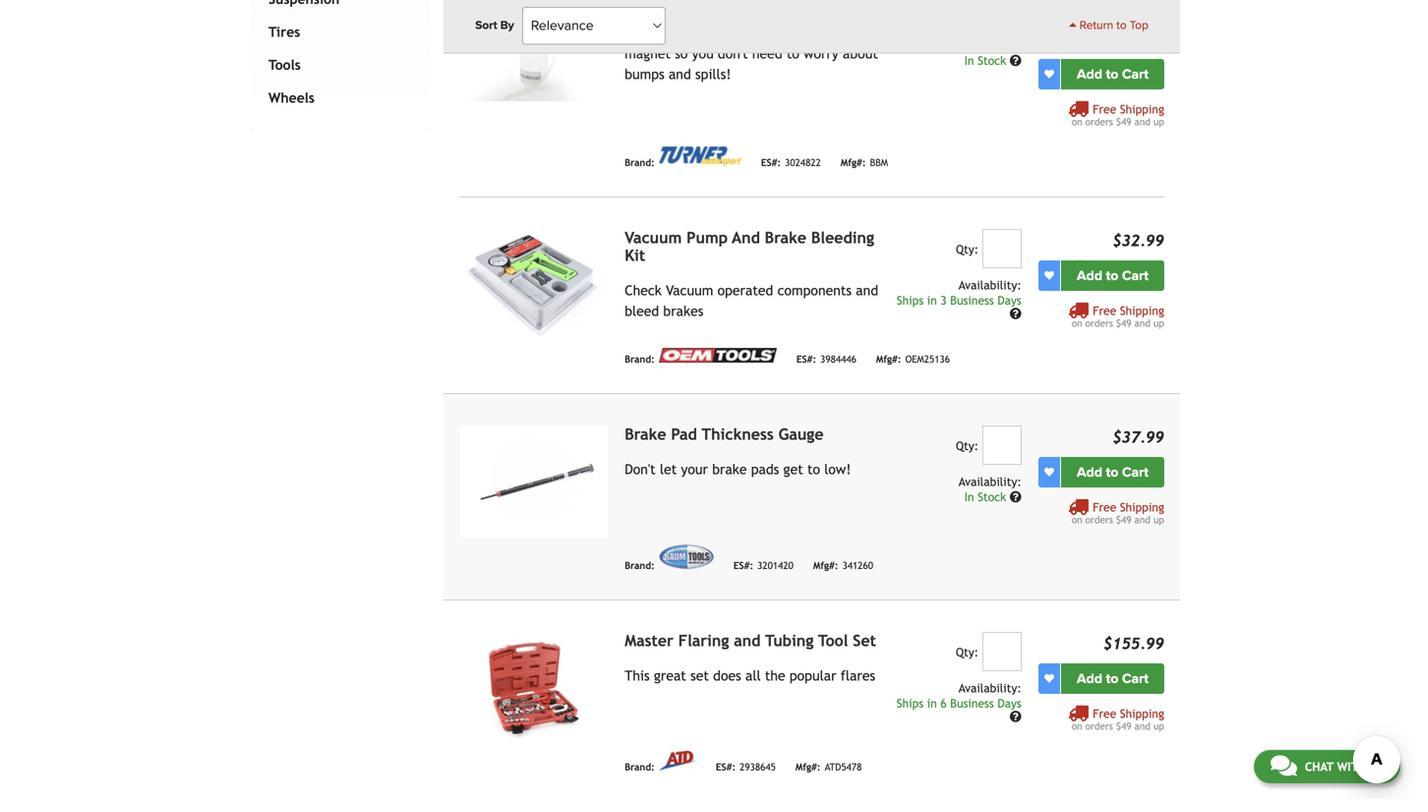 Task type: locate. For each thing, give the bounding box(es) containing it.
in
[[927, 293, 937, 307], [927, 697, 937, 710]]

worry
[[804, 45, 839, 61]]

4 free shipping on orders $49 and up from the top
[[1072, 707, 1165, 732]]

mfg#: for gauge
[[813, 560, 839, 572]]

on for $155.99
[[1072, 721, 1083, 732]]

bleeding
[[811, 228, 875, 247]]

2 days from the top
[[998, 697, 1022, 710]]

qty: for master flaring and tubing tool set
[[956, 646, 979, 659]]

3 orders from the top
[[1086, 514, 1113, 526]]

stock for question circle image associated with $37.99
[[978, 490, 1006, 504]]

2 ships from the top
[[897, 697, 924, 710]]

top
[[1130, 18, 1149, 32]]

business for master flaring and tubing tool set
[[951, 697, 994, 710]]

vacuum up check
[[625, 228, 682, 247]]

4 up from the top
[[1154, 721, 1165, 732]]

your right let
[[681, 462, 708, 477]]

components
[[778, 283, 852, 298]]

orders down $14.99
[[1086, 116, 1113, 127]]

es#:
[[761, 157, 781, 168], [797, 354, 817, 365], [734, 560, 754, 572], [716, 762, 736, 773]]

free shipping on orders $49 and up down $14.99
[[1072, 102, 1165, 127]]

es#: left the 3201420
[[734, 560, 754, 572]]

brand: left turner motorsport - corporate logo
[[625, 157, 655, 168]]

1 stock from the top
[[978, 53, 1006, 67]]

mfg#: atd5478
[[796, 762, 862, 773]]

1 up from the top
[[1154, 116, 1165, 127]]

qty:
[[956, 242, 979, 256], [956, 439, 979, 453], [956, 646, 979, 659]]

cart
[[1122, 66, 1149, 82], [1122, 267, 1149, 284], [1122, 464, 1149, 481], [1122, 671, 1149, 687]]

0 vertical spatial qty:
[[956, 242, 979, 256]]

$49 down $14.99
[[1116, 116, 1132, 127]]

$49 down $155.99
[[1116, 721, 1132, 732]]

3 qty: from the top
[[956, 646, 979, 659]]

mfg#:
[[841, 157, 866, 168], [876, 354, 902, 365], [813, 560, 839, 572], [796, 762, 821, 773]]

2 qty: from the top
[[956, 439, 979, 453]]

ships left the 6
[[897, 697, 924, 710]]

days up question circle icon
[[998, 293, 1022, 307]]

brake inside "vacuum pump and brake bleeding kit"
[[765, 228, 807, 247]]

mfg#: for tubing
[[796, 762, 821, 773]]

4 brand: from the top
[[625, 762, 655, 773]]

2 in stock from the top
[[965, 490, 1010, 504]]

1 vertical spatial in
[[927, 697, 937, 710]]

free shipping on orders $49 and up down $37.99
[[1072, 500, 1165, 526]]

2 add to cart button from the top
[[1061, 260, 1165, 291]]

up down $155.99
[[1154, 721, 1165, 732]]

return to top
[[1077, 18, 1149, 32]]

1 question circle image from the top
[[1010, 54, 1022, 66]]

availability:
[[959, 38, 1022, 52], [959, 278, 1022, 292], [959, 475, 1022, 489], [959, 681, 1022, 695]]

0 vertical spatial add to wish list image
[[1045, 69, 1055, 79]]

1 horizontal spatial brake
[[765, 228, 807, 247]]

in left 3
[[927, 293, 937, 307]]

2 free shipping on orders $49 and up from the top
[[1072, 304, 1165, 329]]

brand: for brake
[[625, 560, 655, 572]]

chat with us link
[[1254, 751, 1401, 784]]

1 vertical spatial days
[[998, 697, 1022, 710]]

up for $37.99
[[1154, 514, 1165, 526]]

3 up from the top
[[1154, 514, 1165, 526]]

ships in 3 business days
[[897, 293, 1022, 307]]

mfg#: bbm
[[841, 157, 888, 168]]

1 add to cart from the top
[[1077, 66, 1149, 82]]

0 vertical spatial vacuum
[[625, 228, 682, 247]]

3 $49 from the top
[[1116, 514, 1132, 526]]

2 up from the top
[[1154, 317, 1165, 329]]

1 vertical spatial vacuum
[[666, 283, 714, 298]]

free shipping on orders $49 and up down $155.99
[[1072, 707, 1165, 732]]

orders down $155.99
[[1086, 721, 1113, 732]]

3 availability: from the top
[[959, 475, 1022, 489]]

days
[[998, 293, 1022, 307], [998, 697, 1022, 710]]

$49 for $155.99
[[1116, 721, 1132, 732]]

2 orders from the top
[[1086, 317, 1113, 329]]

orders for $155.99
[[1086, 721, 1113, 732]]

mfg#: left bbm
[[841, 157, 866, 168]]

0 vertical spatial ships
[[897, 293, 924, 307]]

1 free from the top
[[1093, 102, 1117, 116]]

3 on from the top
[[1072, 514, 1083, 526]]

2 add to cart from the top
[[1077, 267, 1149, 284]]

3
[[941, 293, 947, 307]]

mfg#: oem25136
[[876, 354, 950, 365]]

0 vertical spatial with
[[839, 25, 866, 41]]

brand: down bleed
[[625, 354, 655, 365]]

shipping down $14.99
[[1120, 102, 1165, 116]]

1 business from the top
[[951, 293, 994, 307]]

2 $49 from the top
[[1116, 317, 1132, 329]]

ships
[[897, 293, 924, 307], [897, 697, 924, 710]]

and down "$32.99"
[[1135, 317, 1151, 329]]

es#: left '3984446'
[[797, 354, 817, 365]]

availability: for $32.99
[[959, 278, 1022, 292]]

orders
[[1086, 116, 1113, 127], [1086, 317, 1113, 329], [1086, 514, 1113, 526], [1086, 721, 1113, 732]]

1 free shipping on orders $49 and up from the top
[[1072, 102, 1165, 127]]

1 vertical spatial in
[[965, 490, 974, 504]]

add
[[1077, 66, 1103, 82], [1077, 267, 1103, 284], [1077, 464, 1103, 481], [1077, 671, 1103, 687]]

cart down $155.99
[[1122, 671, 1149, 687]]

1 vertical spatial business
[[951, 697, 994, 710]]

cart down $14.99
[[1122, 66, 1149, 82]]

4 add to cart button from the top
[[1061, 664, 1165, 694]]

3 add to cart from the top
[[1077, 464, 1149, 481]]

3 add from the top
[[1077, 464, 1103, 481]]

cart for $155.99
[[1122, 671, 1149, 687]]

3 add to wish list image from the top
[[1045, 674, 1055, 684]]

cart down "$32.99"
[[1122, 267, 1149, 284]]

brake
[[765, 228, 807, 247], [625, 425, 666, 443]]

your
[[670, 25, 697, 41], [681, 462, 708, 477]]

add to cart down $155.99
[[1077, 671, 1149, 687]]

free for $155.99
[[1093, 707, 1117, 721]]

2 vertical spatial question circle image
[[1010, 711, 1022, 723]]

4 orders from the top
[[1086, 721, 1113, 732]]

wheels
[[269, 90, 315, 106]]

vacuum
[[625, 228, 682, 247], [666, 283, 714, 298]]

brake pad thickness gauge link
[[625, 425, 824, 443]]

brake up don't
[[702, 25, 736, 41]]

brake
[[702, 25, 736, 41], [712, 462, 747, 477]]

add to wish list image
[[1045, 69, 1055, 79], [1045, 271, 1055, 281], [1045, 674, 1055, 684]]

and
[[669, 66, 691, 82], [1135, 116, 1151, 127], [856, 283, 879, 298], [1135, 317, 1151, 329], [1135, 514, 1151, 526], [734, 632, 761, 650], [1135, 721, 1151, 732]]

free shipping on orders $49 and up for $37.99
[[1072, 500, 1165, 526]]

add to cart button down "$32.99"
[[1061, 260, 1165, 291]]

2 vertical spatial qty:
[[956, 646, 979, 659]]

cart down $37.99
[[1122, 464, 1149, 481]]

6
[[941, 697, 947, 710]]

1 vertical spatial question circle image
[[1010, 491, 1022, 503]]

with inside "secure your brake bleeding bottle with a magnet so you don't need to worry about bumps and spills!"
[[839, 25, 866, 41]]

2 brand: from the top
[[625, 354, 655, 365]]

orders right question circle icon
[[1086, 317, 1113, 329]]

tools
[[269, 57, 301, 73]]

$49
[[1116, 116, 1132, 127], [1116, 317, 1132, 329], [1116, 514, 1132, 526], [1116, 721, 1132, 732]]

$49 down $37.99
[[1116, 514, 1132, 526]]

bleed
[[625, 303, 659, 319]]

vacuum up brakes
[[666, 283, 714, 298]]

to down "$32.99"
[[1106, 267, 1119, 284]]

1 vertical spatial in stock
[[965, 490, 1010, 504]]

business
[[951, 293, 994, 307], [951, 697, 994, 710]]

shipping down "$32.99"
[[1120, 304, 1165, 317]]

tires link
[[265, 16, 407, 49]]

free shipping on orders $49 and up for $32.99
[[1072, 304, 1165, 329]]

1 add from the top
[[1077, 66, 1103, 82]]

brake up don't
[[625, 425, 666, 443]]

1 vertical spatial with
[[1337, 760, 1366, 774]]

1 in from the top
[[927, 293, 937, 307]]

es#: for gauge
[[734, 560, 754, 572]]

up down $14.99
[[1154, 116, 1165, 127]]

0 vertical spatial business
[[951, 293, 994, 307]]

days right the 6
[[998, 697, 1022, 710]]

question circle image
[[1010, 54, 1022, 66], [1010, 491, 1022, 503], [1010, 711, 1022, 723]]

0 horizontal spatial brake
[[625, 425, 666, 443]]

in left the 6
[[927, 697, 937, 710]]

add to wish list image for $155.99
[[1045, 674, 1055, 684]]

3 shipping from the top
[[1120, 500, 1165, 514]]

0 vertical spatial question circle image
[[1010, 54, 1022, 66]]

brake down "brake pad thickness gauge" link
[[712, 462, 747, 477]]

es#: left 2938645
[[716, 762, 736, 773]]

shipping down $37.99
[[1120, 500, 1165, 514]]

cart for $37.99
[[1122, 464, 1149, 481]]

and down $14.99
[[1135, 116, 1151, 127]]

0 vertical spatial brake
[[702, 25, 736, 41]]

shipping
[[1120, 102, 1165, 116], [1120, 304, 1165, 317], [1120, 500, 1165, 514], [1120, 707, 1165, 721]]

free down "$32.99"
[[1093, 304, 1117, 317]]

brand: left baum tools - corporate logo
[[625, 560, 655, 572]]

1 days from the top
[[998, 293, 1022, 307]]

2 question circle image from the top
[[1010, 491, 1022, 503]]

mfg#: left 341260
[[813, 560, 839, 572]]

don't
[[625, 462, 656, 477]]

in
[[965, 53, 974, 67], [965, 490, 974, 504]]

up down "$32.99"
[[1154, 317, 1165, 329]]

business right 3
[[951, 293, 994, 307]]

1 vertical spatial stock
[[978, 490, 1006, 504]]

3 free from the top
[[1093, 500, 1117, 514]]

with left us
[[1337, 760, 1366, 774]]

secure
[[625, 25, 666, 41]]

0 vertical spatial in
[[965, 53, 974, 67]]

free down $14.99
[[1093, 102, 1117, 116]]

brand: for vacuum
[[625, 354, 655, 365]]

2 add to wish list image from the top
[[1045, 271, 1055, 281]]

free down $37.99
[[1093, 500, 1117, 514]]

caret up image
[[1069, 19, 1077, 31]]

brake right and
[[765, 228, 807, 247]]

4 availability: from the top
[[959, 681, 1022, 695]]

and up the this great set does all the popular flares
[[734, 632, 761, 650]]

2 free from the top
[[1093, 304, 1117, 317]]

4 $49 from the top
[[1116, 721, 1132, 732]]

your up so
[[670, 25, 697, 41]]

4 add from the top
[[1077, 671, 1103, 687]]

and inside "secure your brake bleeding bottle with a magnet so you don't need to worry about bumps and spills!"
[[669, 66, 691, 82]]

business right the 6
[[951, 697, 994, 710]]

qty: for brake pad thickness gauge
[[956, 439, 979, 453]]

operated
[[718, 283, 774, 298]]

3201420
[[758, 560, 794, 572]]

2 shipping from the top
[[1120, 304, 1165, 317]]

mfg#: 341260
[[813, 560, 874, 572]]

$49 down "$32.99"
[[1116, 317, 1132, 329]]

1 add to wish list image from the top
[[1045, 69, 1055, 79]]

and
[[732, 228, 760, 247]]

and down $37.99
[[1135, 514, 1151, 526]]

es#: for tubing
[[716, 762, 736, 773]]

add to cart for $37.99
[[1077, 464, 1149, 481]]

3 add to cart button from the top
[[1061, 457, 1165, 488]]

0 vertical spatial stock
[[978, 53, 1006, 67]]

mfg#: left oem25136 in the right top of the page
[[876, 354, 902, 365]]

shipping for $37.99
[[1120, 500, 1165, 514]]

return
[[1080, 18, 1114, 32]]

with left a
[[839, 25, 866, 41]]

up down $37.99
[[1154, 514, 1165, 526]]

2 business from the top
[[951, 697, 994, 710]]

4 shipping from the top
[[1120, 707, 1165, 721]]

ships for master flaring and tubing tool set
[[897, 697, 924, 710]]

you
[[692, 45, 714, 61]]

2 cart from the top
[[1122, 267, 1149, 284]]

1 vertical spatial ships
[[897, 697, 924, 710]]

2 add from the top
[[1077, 267, 1103, 284]]

add to cart for $155.99
[[1077, 671, 1149, 687]]

0 horizontal spatial with
[[839, 25, 866, 41]]

spills!
[[695, 66, 731, 82]]

2 in from the top
[[927, 697, 937, 710]]

0 vertical spatial your
[[670, 25, 697, 41]]

master flaring and tubing tool set link
[[625, 632, 876, 650]]

1 vertical spatial add to wish list image
[[1045, 271, 1055, 281]]

3 free shipping on orders $49 and up from the top
[[1072, 500, 1165, 526]]

shipping for $155.99
[[1120, 707, 1165, 721]]

brand:
[[625, 157, 655, 168], [625, 354, 655, 365], [625, 560, 655, 572], [625, 762, 655, 773]]

does
[[713, 668, 741, 684]]

qty: for vacuum pump and brake bleeding kit
[[956, 242, 979, 256]]

3 question circle image from the top
[[1010, 711, 1022, 723]]

$155.99
[[1104, 635, 1165, 653]]

to right need
[[787, 45, 800, 61]]

need
[[752, 45, 783, 61]]

add to cart button for $37.99
[[1061, 457, 1165, 488]]

3 brand: from the top
[[625, 560, 655, 572]]

0 vertical spatial in
[[927, 293, 937, 307]]

free down $155.99
[[1093, 707, 1117, 721]]

oem tools - corporate logo image
[[659, 348, 777, 363]]

None number field
[[982, 0, 1022, 28], [982, 229, 1022, 268], [982, 426, 1022, 465], [982, 632, 1022, 672], [982, 0, 1022, 28], [982, 229, 1022, 268], [982, 426, 1022, 465], [982, 632, 1022, 672]]

let
[[660, 462, 677, 477]]

thickness
[[702, 425, 774, 443]]

in stock
[[965, 53, 1010, 67], [965, 490, 1010, 504]]

4 cart from the top
[[1122, 671, 1149, 687]]

on
[[1072, 116, 1083, 127], [1072, 317, 1083, 329], [1072, 514, 1083, 526], [1072, 721, 1083, 732]]

1 ships from the top
[[897, 293, 924, 307]]

and right components
[[856, 283, 879, 298]]

add to cart down "$32.99"
[[1077, 267, 1149, 284]]

vacuum inside "vacuum pump and brake bleeding kit"
[[625, 228, 682, 247]]

1 availability: from the top
[[959, 38, 1022, 52]]

atd tools - corporate logo image
[[659, 751, 696, 771]]

free for $37.99
[[1093, 500, 1117, 514]]

0 vertical spatial in stock
[[965, 53, 1010, 67]]

0 vertical spatial brake
[[765, 228, 807, 247]]

1 qty: from the top
[[956, 242, 979, 256]]

add to cart down $37.99
[[1077, 464, 1149, 481]]

2 stock from the top
[[978, 490, 1006, 504]]

add to cart button down $14.99
[[1061, 59, 1165, 89]]

free shipping on orders $49 and up down "$32.99"
[[1072, 304, 1165, 329]]

0 vertical spatial days
[[998, 293, 1022, 307]]

secure your brake bleeding bottle with a magnet so you don't need to worry about bumps and spills!
[[625, 25, 878, 82]]

3984446
[[821, 354, 857, 365]]

all
[[746, 668, 761, 684]]

1 add to cart button from the top
[[1061, 59, 1165, 89]]

tubing
[[765, 632, 814, 650]]

es#: 2938645
[[716, 762, 776, 773]]

2 on from the top
[[1072, 317, 1083, 329]]

2 vertical spatial add to wish list image
[[1045, 674, 1055, 684]]

shipping down $155.99
[[1120, 707, 1165, 721]]

$14.99
[[1113, 30, 1165, 48]]

ships left 3
[[897, 293, 924, 307]]

3 cart from the top
[[1122, 464, 1149, 481]]

add for $155.99
[[1077, 671, 1103, 687]]

mfg#: left atd5478
[[796, 762, 821, 773]]

orders down $37.99
[[1086, 514, 1113, 526]]

add to cart down $14.99
[[1077, 66, 1149, 82]]

tires
[[269, 24, 300, 40]]

add to cart button down $155.99
[[1061, 664, 1165, 694]]

business for vacuum pump and brake bleeding kit
[[951, 293, 994, 307]]

free for $32.99
[[1093, 304, 1117, 317]]

2 availability: from the top
[[959, 278, 1022, 292]]

free shipping on orders $49 and up
[[1072, 102, 1165, 127], [1072, 304, 1165, 329], [1072, 500, 1165, 526], [1072, 707, 1165, 732]]

add for $32.99
[[1077, 267, 1103, 284]]

es#: left 3024822
[[761, 157, 781, 168]]

mfg#: for brake
[[876, 354, 902, 365]]

bbm
[[870, 157, 888, 168]]

1 $49 from the top
[[1116, 116, 1132, 127]]

4 add to cart from the top
[[1077, 671, 1149, 687]]

1 cart from the top
[[1122, 66, 1149, 82]]

add to cart button down $37.99
[[1061, 457, 1165, 488]]

4 on from the top
[[1072, 721, 1083, 732]]

check
[[625, 283, 662, 298]]

1 vertical spatial qty:
[[956, 439, 979, 453]]

and down so
[[669, 66, 691, 82]]

to down $37.99
[[1106, 464, 1119, 481]]

4 free from the top
[[1093, 707, 1117, 721]]

add to cart
[[1077, 66, 1149, 82], [1077, 267, 1149, 284], [1077, 464, 1149, 481], [1077, 671, 1149, 687]]

brand: left atd tools - corporate logo
[[625, 762, 655, 773]]



Task type: vqa. For each thing, say whether or not it's contained in the screenshot.
Pop Up Hardware LINK
no



Task type: describe. For each thing, give the bounding box(es) containing it.
to left top
[[1117, 18, 1127, 32]]

a
[[870, 25, 878, 41]]

this
[[625, 668, 650, 684]]

$49 for $37.99
[[1116, 514, 1132, 526]]

up for $32.99
[[1154, 317, 1165, 329]]

sort by
[[475, 18, 514, 32]]

3024822
[[785, 157, 821, 168]]

turner motorsport - corporate logo image
[[659, 146, 742, 166]]

brand: for master
[[625, 762, 655, 773]]

up for $155.99
[[1154, 721, 1165, 732]]

1 horizontal spatial with
[[1337, 760, 1366, 774]]

add to wish list image
[[1045, 467, 1055, 477]]

vacuum pump and brake bleeding kit link
[[625, 228, 875, 264]]

1 vertical spatial brake
[[625, 425, 666, 443]]

ships in 6 business days
[[897, 697, 1022, 710]]

$24.99 $14.99
[[1113, 12, 1165, 48]]

brake inside "secure your brake bleeding bottle with a magnet so you don't need to worry about bumps and spills!"
[[702, 25, 736, 41]]

$32.99
[[1113, 231, 1165, 250]]

ships for vacuum pump and brake bleeding kit
[[897, 293, 924, 307]]

sort
[[475, 18, 497, 32]]

flaring
[[678, 632, 729, 650]]

es#: for brake
[[797, 354, 817, 365]]

1 orders from the top
[[1086, 116, 1113, 127]]

$49 for $32.99
[[1116, 317, 1132, 329]]

gauge
[[779, 425, 824, 443]]

free shipping on orders $49 and up for $155.99
[[1072, 707, 1165, 732]]

pump
[[687, 228, 728, 247]]

master flaring and tubing tool set
[[625, 632, 876, 650]]

and inside check vacuum operated components and bleed brakes
[[856, 283, 879, 298]]

2 in from the top
[[965, 490, 974, 504]]

this great set does all the popular flares
[[625, 668, 876, 684]]

es#3024822 - bbm - brake bleeder bottle with magnet - secure your brake bleeding bottle with a magnet so you don't need to worry about bumps and spills! - turner motorsport - audi volkswagen mercedes benz porsche image
[[460, 0, 609, 101]]

don't let your brake pads get to low!
[[625, 462, 851, 477]]

vacuum inside check vacuum operated components and bleed brakes
[[666, 283, 714, 298]]

question circle image for $37.99
[[1010, 491, 1022, 503]]

popular
[[790, 668, 837, 684]]

kit
[[625, 246, 645, 264]]

oem25136
[[906, 354, 950, 365]]

availability: for $155.99
[[959, 681, 1022, 695]]

es#2938645 - atd5478 - master flaring and tubing tool set - this great set does all the popular flares - atd tools - audi bmw volkswagen mercedes benz porsche image
[[460, 632, 609, 744]]

check vacuum operated components and bleed brakes
[[625, 283, 879, 319]]

us
[[1370, 760, 1384, 774]]

great
[[654, 668, 686, 684]]

add to wish list image for $32.99
[[1045, 271, 1055, 281]]

add for $37.99
[[1077, 464, 1103, 481]]

1 in from the top
[[965, 53, 974, 67]]

low!
[[825, 462, 851, 477]]

brakes
[[663, 303, 704, 319]]

1 brand: from the top
[[625, 157, 655, 168]]

atd5478
[[825, 762, 862, 773]]

es#: 3201420
[[734, 560, 794, 572]]

don't
[[718, 45, 748, 61]]

es#3201420 - 341260 - brake pad thickness gauge - don't let your brake pads get to low! - baum tools - audi bmw volkswagen mercedes benz mini porsche image
[[460, 426, 609, 538]]

bottle
[[797, 25, 835, 41]]

in for master flaring and tubing tool set
[[927, 697, 937, 710]]

so
[[675, 45, 688, 61]]

wheels link
[[265, 81, 407, 114]]

chat with us
[[1305, 760, 1384, 774]]

master
[[625, 632, 674, 650]]

pads
[[751, 462, 779, 477]]

and down $155.99
[[1135, 721, 1151, 732]]

days for $155.99
[[998, 697, 1022, 710]]

question circle image
[[1010, 308, 1022, 319]]

magnet
[[625, 45, 671, 61]]

comments image
[[1271, 754, 1297, 778]]

pad
[[671, 425, 697, 443]]

baum tools - corporate logo image
[[659, 545, 714, 569]]

get
[[784, 462, 803, 477]]

to right get
[[808, 462, 820, 477]]

set
[[853, 632, 876, 650]]

tools link
[[265, 49, 407, 81]]

bumps
[[625, 66, 665, 82]]

return to top link
[[1069, 17, 1149, 34]]

1 vertical spatial your
[[681, 462, 708, 477]]

341260
[[843, 560, 874, 572]]

shipping for $32.99
[[1120, 304, 1165, 317]]

flares
[[841, 668, 876, 684]]

chat
[[1305, 760, 1334, 774]]

question circle image for $155.99
[[1010, 711, 1022, 723]]

bleeding
[[740, 25, 793, 41]]

$37.99
[[1113, 428, 1165, 446]]

on for $32.99
[[1072, 317, 1083, 329]]

1 shipping from the top
[[1120, 102, 1165, 116]]

1 on from the top
[[1072, 116, 1083, 127]]

es#: 3024822
[[761, 157, 821, 168]]

$24.99
[[1129, 12, 1165, 25]]

vacuum pump and brake bleeding kit
[[625, 228, 875, 264]]

availability: for $37.99
[[959, 475, 1022, 489]]

add to cart button for $32.99
[[1061, 260, 1165, 291]]

2938645
[[740, 762, 776, 773]]

add to cart button for $155.99
[[1061, 664, 1165, 694]]

to inside "secure your brake bleeding bottle with a magnet so you don't need to worry about bumps and spills!"
[[787, 45, 800, 61]]

orders for $37.99
[[1086, 514, 1113, 526]]

to down $155.99
[[1106, 671, 1119, 687]]

by
[[500, 18, 514, 32]]

on for $37.99
[[1072, 514, 1083, 526]]

1 vertical spatial brake
[[712, 462, 747, 477]]

in for vacuum pump and brake bleeding kit
[[927, 293, 937, 307]]

orders for $32.99
[[1086, 317, 1113, 329]]

days for $32.99
[[998, 293, 1022, 307]]

tool
[[818, 632, 848, 650]]

brake pad thickness gauge
[[625, 425, 824, 443]]

es#: 3984446
[[797, 354, 857, 365]]

1 in stock from the top
[[965, 53, 1010, 67]]

add to cart for $32.99
[[1077, 267, 1149, 284]]

es#3984446 - oem25136 - vacuum pump and brake bleeding kit - check vacuum operated components and bleed brakes - oem tools - audi bmw volkswagen mercedes benz mini porsche image
[[460, 229, 609, 341]]

the
[[765, 668, 786, 684]]

set
[[691, 668, 709, 684]]

your inside "secure your brake bleeding bottle with a magnet so you don't need to worry about bumps and spills!"
[[670, 25, 697, 41]]

to down $14.99
[[1106, 66, 1119, 82]]

about
[[843, 45, 878, 61]]

stock for 1st question circle image
[[978, 53, 1006, 67]]

cart for $32.99
[[1122, 267, 1149, 284]]



